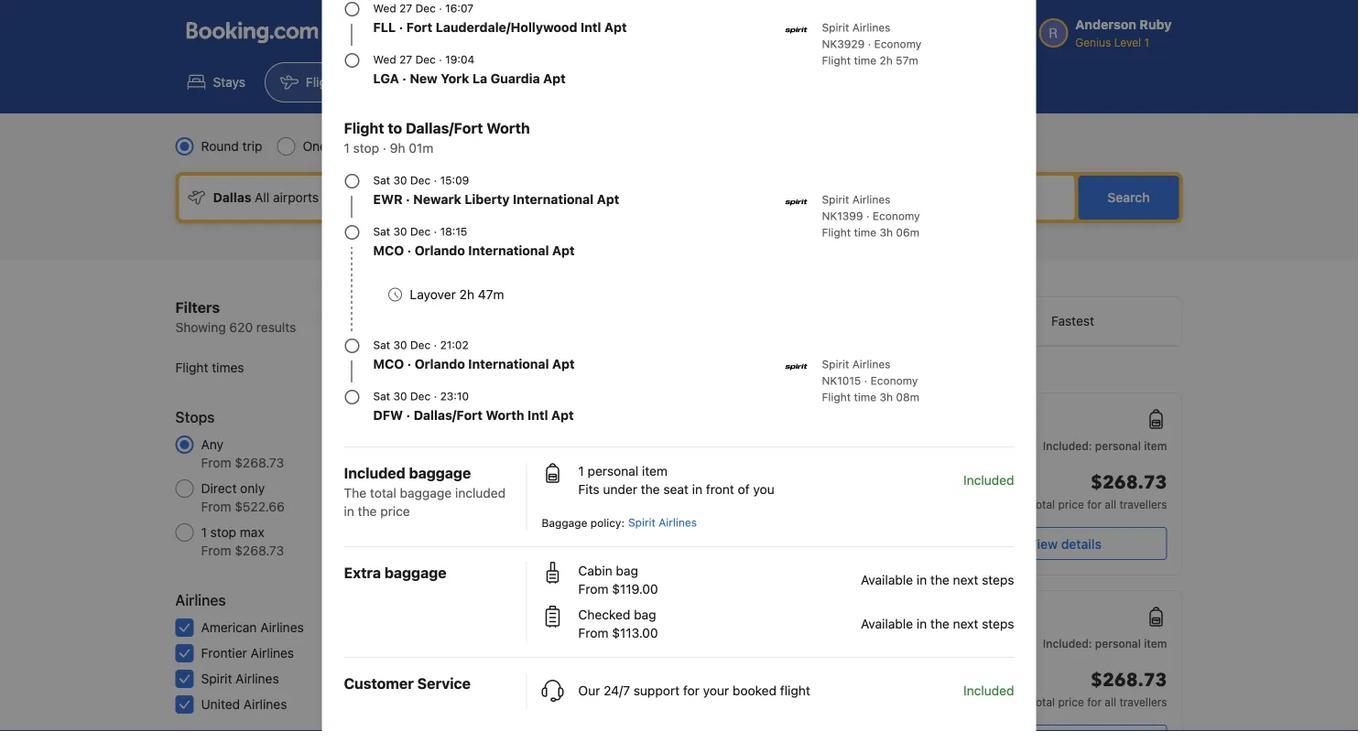 Task type: locate. For each thing, give the bounding box(es) containing it.
additional baggage fees link
[[687, 364, 812, 376]]

2 9h 01m from the top
[[748, 692, 786, 704]]

flight inside the spirit airlines nk3929 · economy flight time 2h 57m
[[822, 54, 851, 67]]

apt inside sat 30 dec · 18:15 mco · orlando international apt
[[552, 243, 575, 258]]

0 vertical spatial 9h 01m
[[748, 494, 786, 507]]

next
[[953, 573, 979, 588], [953, 617, 979, 632]]

frontier airlines
[[201, 646, 294, 661]]

2 steps from the top
[[982, 617, 1014, 632]]

trip
[[242, 139, 262, 154]]

0 vertical spatial 15:09
[[440, 174, 469, 187]]

1 vertical spatial dfw
[[601, 630, 626, 643]]

sat inside sat 30 dec · 18:15 mco · orlando international apt
[[373, 225, 390, 238]]

fees
[[789, 364, 812, 376]]

la
[[473, 71, 487, 86]]

1 for 1 personal item fits under the seat in front of you
[[578, 464, 584, 479]]

spirit inside the spirit airlines nk3929 · economy flight time 2h 57m
[[822, 21, 849, 34]]

dfw
[[373, 408, 403, 423], [601, 630, 626, 643]]

orlando
[[415, 243, 465, 258], [415, 357, 465, 372]]

1 stop
[[753, 435, 784, 448]]

international inside sat 30 dec · 21:02 mco · orlando international apt
[[468, 357, 549, 372]]

if
[[628, 364, 635, 376]]

all
[[477, 300, 490, 315], [1105, 498, 1117, 511], [1105, 696, 1117, 709]]

intl inside sat 30 dec · 23:10 dfw · dallas/fort worth intl apt
[[528, 408, 548, 423]]

· left 'newark'
[[406, 192, 410, 207]]

2h inside the spirit airlines nk3929 · economy flight time 2h 57m
[[880, 54, 893, 67]]

0 vertical spatial bag
[[616, 564, 638, 579]]

airlines inside spirit airlines nk1015 · economy flight time 3h 08m
[[852, 358, 891, 371]]

1 vertical spatial time
[[854, 226, 877, 239]]

2 spirit airlines image from the top
[[785, 191, 807, 213]]

0 vertical spatial included:
[[1043, 440, 1092, 452]]

wed up fll
[[373, 2, 396, 15]]

9h 01m right your
[[748, 692, 786, 704]]

2 time from the top
[[854, 226, 877, 239]]

06m
[[896, 226, 920, 239]]

30 inside sat 30 dec · 18:15 mco · orlando international apt
[[393, 225, 407, 238]]

round trip
[[201, 139, 262, 154]]

available
[[861, 573, 913, 588], [861, 617, 913, 632]]

intl down prices
[[528, 408, 548, 423]]

spirit airlines up united airlines in the bottom left of the page
[[201, 672, 279, 687]]

apt inside wed 27 dec · 19:04 lga · new york la guardia apt
[[543, 71, 566, 86]]

2h
[[880, 54, 893, 67], [459, 287, 474, 302]]

· right lga
[[402, 71, 407, 86]]

1 vertical spatial available
[[861, 617, 913, 632]]

car
[[546, 75, 566, 90]]

time for orlando international apt
[[854, 391, 877, 404]]

from down checked
[[578, 626, 609, 641]]

there
[[638, 364, 665, 376]]

3h inside spirit airlines nk1015 · economy flight time 3h 08m
[[880, 391, 893, 404]]

1 vertical spatial personal
[[588, 464, 639, 479]]

in inside the 1 personal item fits under the seat in front of you
[[692, 482, 703, 497]]

0 vertical spatial wed
[[373, 2, 396, 15]]

1 vertical spatial international
[[468, 243, 549, 258]]

economy inside spirit airlines nk1399 · economy flight time 3h 06m
[[873, 210, 920, 223]]

. down 22:11
[[887, 626, 896, 639]]

1 vertical spatial spirit airlines
[[543, 546, 611, 559]]

27 up new
[[399, 53, 412, 66]]

1 vertical spatial mco
[[373, 357, 404, 372]]

one
[[303, 139, 327, 154]]

all inside button
[[477, 300, 490, 315]]

0 vertical spatial 27
[[399, 2, 412, 15]]

dec up new
[[415, 53, 436, 66]]

booked
[[733, 684, 777, 699]]

included: personal item
[[1043, 440, 1167, 452], [1043, 637, 1167, 650]]

620
[[229, 320, 253, 335]]

mco inside sat 30 dec · 21:02 mco · orlando international apt
[[373, 357, 404, 372]]

1 vertical spatial 01m
[[764, 494, 786, 507]]

dec down seat
[[652, 516, 672, 528]]

dec inside sat 30 dec · 18:15 mco · orlando international apt
[[410, 225, 431, 238]]

dec inside wed 27 dec · 16:07 fll · fort lauderdale/hollywood intl apt
[[415, 2, 436, 15]]

dec
[[415, 2, 436, 15], [415, 53, 436, 66], [410, 174, 431, 187], [410, 225, 431, 238], [410, 339, 431, 352], [410, 390, 431, 403], [652, 516, 672, 528], [652, 630, 672, 643]]

additional
[[687, 364, 738, 376]]

spirit airlines nk3929 · economy flight time 2h 57m
[[822, 21, 922, 67]]

0 vertical spatial included: personal item
[[1043, 440, 1167, 452]]

of
[[738, 482, 750, 497]]

1 vertical spatial all
[[1105, 498, 1117, 511]]

9h 01m right front
[[748, 494, 786, 507]]

ewr down under
[[601, 516, 626, 528]]

price inside included baggage the total baggage included in the price
[[380, 504, 410, 519]]

0 vertical spatial available
[[861, 573, 913, 588]]

mco inside sat 30 dec · 18:15 mco · orlando international apt
[[373, 243, 404, 258]]

2h left '57m'
[[880, 54, 893, 67]]

stays link
[[172, 62, 261, 103]]

spirit down baggage
[[543, 546, 570, 559]]

dec inside wed 27 dec · 19:04 lga · new york la guardia apt
[[415, 53, 436, 66]]

dec left the 23:10
[[410, 390, 431, 403]]

airlines up fits
[[573, 463, 611, 475]]

0 vertical spatial steps
[[982, 573, 1014, 588]]

1 time from the top
[[854, 54, 877, 67]]

0 vertical spatial intl
[[581, 20, 601, 35]]

available in the next steps for $119.00
[[861, 573, 1014, 588]]

airlines up nk3929
[[852, 21, 891, 34]]

dec for sat 30 dec · 15:09 ewr · newark liberty international apt
[[410, 174, 431, 187]]

0 vertical spatial stop
[[353, 141, 379, 156]]

flight
[[822, 54, 851, 67], [406, 75, 439, 90], [344, 120, 384, 137], [822, 226, 851, 239], [175, 360, 208, 376], [822, 391, 851, 404]]

travellers
[[1120, 498, 1167, 511], [1120, 696, 1167, 709]]

2 $268.73 total price for all travellers from the top
[[1030, 669, 1167, 709]]

4 sat from the top
[[373, 390, 390, 403]]

1 vertical spatial item
[[642, 464, 668, 479]]

dec up fort
[[415, 2, 436, 15]]

nk3929
[[822, 38, 865, 50]]

nk1399
[[822, 210, 863, 223]]

1 vertical spatial available in the next steps
[[861, 617, 1014, 632]]

30 down multi-
[[393, 174, 407, 187]]

1 vertical spatial spirit airlines image
[[785, 191, 807, 213]]

0 vertical spatial available in the next steps
[[861, 573, 1014, 588]]

spirit airlines image left nk3929
[[785, 19, 807, 41]]

2 vertical spatial stop
[[210, 525, 236, 540]]

1 vertical spatial bag
[[634, 608, 656, 623]]

orlando inside sat 30 dec · 21:02 mco · orlando international apt
[[415, 357, 465, 372]]

flight inside flight to dallas/fort worth 1 stop · 9h 01m
[[344, 120, 384, 137]]

bag
[[616, 564, 638, 579], [634, 608, 656, 623]]

international up 47m
[[468, 243, 549, 258]]

0 vertical spatial dallas/fort
[[406, 120, 483, 137]]

21:02
[[440, 339, 469, 352]]

wed inside wed 27 dec · 19:04 lga · new york la guardia apt
[[373, 53, 396, 66]]

· right nk1399
[[866, 210, 870, 223]]

2 vertical spatial 27
[[636, 630, 648, 643]]

27 inside wed 27 dec · 16:07 fll · fort lauderdale/hollywood intl apt
[[399, 2, 412, 15]]

airlines down seat
[[659, 517, 697, 529]]

bag up $113.00
[[634, 608, 656, 623]]

30 inside sat 30 dec · 15:09 ewr · newark liberty international apt
[[393, 174, 407, 187]]

1 vertical spatial next
[[953, 617, 979, 632]]

the
[[641, 482, 660, 497], [358, 504, 377, 519], [931, 573, 950, 588], [931, 617, 950, 632]]

orlando for sat 30 dec · 18:15 mco · orlando international apt
[[415, 243, 465, 258]]

2 available from the top
[[861, 617, 913, 632]]

bag up the $119.00 in the left bottom of the page
[[616, 564, 638, 579]]

from for direct only
[[201, 500, 231, 515]]

2 sat from the top
[[373, 225, 390, 238]]

from down any
[[201, 456, 231, 471]]

airlines
[[852, 21, 891, 34], [852, 193, 891, 206], [852, 358, 891, 371], [573, 463, 611, 475], [659, 517, 697, 529], [573, 546, 611, 559], [175, 592, 226, 610], [260, 621, 304, 636], [251, 646, 294, 661], [236, 672, 279, 687], [244, 697, 287, 713]]

2 orlando from the top
[[415, 357, 465, 372]]

flight
[[780, 684, 810, 699]]

worth down guardia
[[487, 120, 530, 137]]

1 wed from the top
[[373, 2, 396, 15]]

0 horizontal spatial 2h
[[459, 287, 474, 302]]

9h down to on the top left
[[390, 141, 405, 156]]

. inside 08:57 dfw . 27 dec
[[629, 626, 632, 639]]

15:09 up 'newark'
[[440, 174, 469, 187]]

item
[[1144, 440, 1167, 452], [642, 464, 668, 479], [1144, 637, 1167, 650]]

1 mco from the top
[[373, 243, 404, 258]]

47m
[[478, 287, 504, 302]]

0 vertical spatial ewr
[[373, 192, 403, 207]]

1 up 'you'
[[753, 435, 758, 448]]

. right policy:
[[629, 512, 632, 525]]

1 vertical spatial travellers
[[1120, 696, 1167, 709]]

sat inside sat 30 dec · 21:02 mco · orlando international apt
[[373, 339, 390, 352]]

·
[[439, 2, 442, 15], [399, 20, 403, 35], [868, 38, 871, 50], [439, 53, 442, 66], [402, 71, 407, 86], [383, 141, 386, 156], [434, 174, 437, 187], [406, 192, 410, 207], [866, 210, 870, 223], [434, 225, 437, 238], [407, 243, 412, 258], [434, 339, 437, 352], [407, 357, 412, 372], [864, 375, 868, 387], [434, 390, 437, 403], [406, 408, 411, 423]]

30 inside sat 30 dec · 23:10 dfw · dallas/fort worth intl apt
[[393, 390, 407, 403]]

1
[[344, 141, 350, 156], [753, 435, 758, 448], [578, 464, 584, 479], [201, 525, 207, 540]]

stop inside 1 stop max from $268.73
[[210, 525, 236, 540]]

sat for sat 30 dec · 23:10 dfw · dallas/fort worth intl apt
[[373, 390, 390, 403]]

from inside cabin bag from $119.00
[[578, 582, 609, 597]]

1 vertical spatial orlando
[[415, 357, 465, 372]]

1 sat from the top
[[373, 174, 390, 187]]

sat down to on the top left
[[373, 174, 390, 187]]

spirit
[[822, 21, 849, 34], [822, 193, 849, 206], [822, 358, 849, 371], [543, 463, 570, 475], [628, 517, 656, 529], [543, 546, 570, 559], [201, 672, 232, 687]]

spirit up nk1015
[[822, 358, 849, 371]]

next for from $113.00
[[953, 617, 979, 632]]

sat left 21:02
[[373, 339, 390, 352]]

16:07
[[445, 2, 474, 15]]

24/7
[[604, 684, 630, 699]]

1 steps from the top
[[982, 573, 1014, 588]]

0 horizontal spatial stop
[[210, 525, 236, 540]]

1 vertical spatial intl
[[528, 408, 548, 423]]

1 3h from the top
[[880, 226, 893, 239]]

1 right one
[[344, 141, 350, 156]]

flight left + in the left top of the page
[[406, 75, 439, 90]]

orlando down 21:02
[[415, 357, 465, 372]]

2 wed from the top
[[373, 53, 396, 66]]

dfw down 08:57
[[601, 630, 626, 643]]

flight up way
[[344, 120, 384, 137]]

sat
[[373, 174, 390, 187], [373, 225, 390, 238], [373, 339, 390, 352], [373, 390, 390, 403]]

ewr left 'newark'
[[373, 192, 403, 207]]

27 for fort
[[399, 2, 412, 15]]

1 inside the 1 personal item fits under the seat in front of you
[[578, 464, 584, 479]]

round
[[201, 139, 239, 154]]

9h
[[390, 141, 405, 156], [748, 494, 761, 507], [748, 692, 761, 704]]

30 for sat 30 dec · 23:10 dfw · dallas/fort worth intl apt
[[393, 390, 407, 403]]

1 personal item fits under the seat in front of you
[[578, 464, 775, 497]]

2 vertical spatial time
[[854, 391, 877, 404]]

0 vertical spatial total
[[1030, 498, 1055, 511]]

flight down nk1015
[[822, 391, 851, 404]]

time down nk1015
[[854, 391, 877, 404]]

1 vertical spatial $268.73 total price for all travellers
[[1030, 669, 1167, 709]]

stop left multi-
[[353, 141, 379, 156]]

intl
[[581, 20, 601, 35], [528, 408, 548, 423]]

1 next from the top
[[953, 573, 979, 588]]

baggage
[[542, 517, 587, 530]]

intl inside wed 27 dec · 16:07 fll · fort lauderdale/hollywood intl apt
[[581, 20, 601, 35]]

2h left 47m
[[459, 287, 474, 302]]

one way
[[303, 139, 354, 154]]

included:
[[1043, 440, 1092, 452], [1043, 637, 1092, 650]]

economy inside spirit airlines nk1015 · economy flight time 3h 08m
[[871, 375, 918, 387]]

0 vertical spatial worth
[[487, 120, 530, 137]]

dallas/fort down the 23:10
[[414, 408, 483, 423]]

max
[[240, 525, 264, 540]]

$113.00
[[612, 626, 658, 641]]

9h right your
[[748, 692, 761, 704]]

apt inside sat 30 dec · 15:09 ewr · newark liberty international apt
[[597, 192, 619, 207]]

0 vertical spatial $268.73 total price for all travellers
[[1030, 471, 1167, 511]]

30 left the 23:10
[[393, 390, 407, 403]]

1 vertical spatial included:
[[1043, 637, 1092, 650]]

1 vertical spatial ewr
[[601, 516, 626, 528]]

1 vertical spatial included: personal item
[[1043, 637, 1167, 650]]

0 vertical spatial 3h
[[880, 226, 893, 239]]

dec up 'newark'
[[410, 174, 431, 187]]

0 vertical spatial international
[[513, 192, 594, 207]]

30 inside 15:09 ewr . 30 dec
[[635, 516, 649, 528]]

mco
[[373, 243, 404, 258], [373, 357, 404, 372]]

1 vertical spatial 3h
[[880, 391, 893, 404]]

9h right front
[[748, 494, 761, 507]]

customer service
[[344, 675, 471, 693]]

0 vertical spatial time
[[854, 54, 877, 67]]

9h inside flight to dallas/fort worth 1 stop · 9h 01m
[[390, 141, 405, 156]]

0 vertical spatial dfw
[[373, 408, 403, 423]]

customer
[[344, 675, 414, 693]]

dec inside sat 30 dec · 21:02 mco · orlando international apt
[[410, 339, 431, 352]]

1 horizontal spatial 2h
[[880, 54, 893, 67]]

0 vertical spatial personal
[[1095, 440, 1141, 452]]

2 vertical spatial 9h
[[748, 692, 761, 704]]

0 horizontal spatial ewr
[[373, 192, 403, 207]]

15:09 right "our"
[[601, 692, 642, 709]]

orlando for sat 30 dec · 21:02 mco · orlando international apt
[[415, 357, 465, 372]]

1 vertical spatial dallas/fort
[[414, 408, 483, 423]]

1 horizontal spatial dfw
[[601, 630, 626, 643]]

1 included: from the top
[[1043, 440, 1092, 452]]

flight left times
[[175, 360, 208, 376]]

orlando inside sat 30 dec · 18:15 mco · orlando international apt
[[415, 243, 465, 258]]

2 horizontal spatial stop
[[761, 435, 784, 448]]

2 available in the next steps from the top
[[861, 617, 1014, 632]]

apt inside sat 30 dec · 21:02 mco · orlando international apt
[[552, 357, 575, 372]]

15:09 for 15:09 ewr . 30 dec
[[601, 494, 642, 512]]

flight down nk1399
[[822, 226, 851, 239]]

0 horizontal spatial dfw
[[373, 408, 403, 423]]

30
[[393, 174, 407, 187], [393, 225, 407, 238], [393, 339, 407, 352], [393, 390, 407, 403], [635, 516, 649, 528]]

dec left 18:15
[[410, 225, 431, 238]]

· up 'newark'
[[434, 174, 437, 187]]

bag inside cabin bag from $119.00
[[616, 564, 638, 579]]

0 vertical spatial all
[[477, 300, 490, 315]]

dec down the $119.00 in the left bottom of the page
[[652, 630, 672, 643]]

. inside 15:09 ewr . 30 dec
[[629, 512, 632, 525]]

3h for orlando international apt
[[880, 391, 893, 404]]

from inside direct only from $522.66
[[201, 500, 231, 515]]

steps right 22:11
[[982, 617, 1014, 632]]

steps down the view details button
[[982, 573, 1014, 588]]

available in the next steps for $113.00
[[861, 617, 1014, 632]]

15:09 inside 15:09 ewr . 30 dec
[[601, 494, 642, 512]]

spirit airlines image
[[785, 19, 807, 41], [785, 191, 807, 213]]

car rentals
[[546, 75, 610, 90]]

spirit up nk1399
[[822, 193, 849, 206]]

01m
[[409, 141, 434, 156], [764, 494, 786, 507], [764, 692, 786, 704]]

3 time from the top
[[854, 391, 877, 404]]

spirit airlines image left nk1399
[[785, 191, 807, 213]]

dec for sat 30 dec · 23:10 dfw · dallas/fort worth intl apt
[[410, 390, 431, 403]]

from inside "checked bag from $113.00"
[[578, 626, 609, 641]]

fort
[[406, 20, 432, 35]]

2 next from the top
[[953, 617, 979, 632]]

reset
[[440, 300, 474, 315]]

from down direct
[[201, 500, 231, 515]]

wed
[[373, 2, 396, 15], [373, 53, 396, 66]]

1 inside flight to dallas/fort worth 1 stop · 9h 01m
[[344, 141, 350, 156]]

0 horizontal spatial intl
[[528, 408, 548, 423]]

time inside the spirit airlines nk3929 · economy flight time 2h 57m
[[854, 54, 877, 67]]

2 travellers from the top
[[1120, 696, 1167, 709]]

0 vertical spatial next
[[953, 573, 979, 588]]

27 down 08:57
[[636, 630, 648, 643]]

dec inside sat 30 dec · 15:09 ewr · newark liberty international apt
[[410, 174, 431, 187]]

sat inside sat 30 dec · 15:09 ewr · newark liberty international apt
[[373, 174, 390, 187]]

1 orlando from the top
[[415, 243, 465, 258]]

economy
[[874, 38, 922, 50], [465, 139, 519, 154], [873, 210, 920, 223], [871, 375, 918, 387]]

policy:
[[591, 517, 625, 530]]

orlando down 18:15
[[415, 243, 465, 258]]

time inside spirit airlines nk1015 · economy flight time 3h 08m
[[854, 391, 877, 404]]

1 included: personal item from the top
[[1043, 440, 1167, 452]]

1 vertical spatial 2h
[[459, 287, 474, 302]]

the
[[344, 486, 367, 501]]

1 available in the next steps from the top
[[861, 573, 1014, 588]]

1 for 1 stop
[[753, 435, 758, 448]]

1 vertical spatial steps
[[982, 617, 1014, 632]]

0 vertical spatial spirit airlines image
[[785, 19, 807, 41]]

spirit airlines image
[[785, 356, 807, 378]]

0 vertical spatial orlando
[[415, 243, 465, 258]]

01m inside flight to dallas/fort worth 1 stop · 9h 01m
[[409, 141, 434, 156]]

3 sat from the top
[[373, 339, 390, 352]]

dec left 21:02
[[410, 339, 431, 352]]

checked
[[578, 608, 631, 623]]

from down cabin
[[578, 582, 609, 597]]

dfw inside sat 30 dec · 23:10 dfw · dallas/fort worth intl apt
[[373, 408, 403, 423]]

steps for $113.00
[[982, 617, 1014, 632]]

1 9h 01m from the top
[[748, 494, 786, 507]]

1 horizontal spatial intl
[[581, 20, 601, 35]]

flight inside spirit airlines nk1015 · economy flight time 3h 08m
[[822, 391, 851, 404]]

york
[[441, 71, 469, 86]]

worth up 1236
[[486, 408, 524, 423]]

1 vertical spatial wed
[[373, 53, 396, 66]]

time down nk1399
[[854, 226, 877, 239]]

international up sat 30 dec · 23:10 dfw · dallas/fort worth intl apt
[[468, 357, 549, 372]]

total
[[1030, 498, 1055, 511], [1030, 696, 1055, 709]]

0 vertical spatial 2h
[[880, 54, 893, 67]]

extra
[[344, 565, 381, 582]]

sat inside sat 30 dec · 23:10 dfw · dallas/fort worth intl apt
[[373, 390, 390, 403]]

bag inside "checked bag from $113.00"
[[634, 608, 656, 623]]

spirit airlines up cabin
[[543, 546, 611, 559]]

30 inside sat 30 dec · 21:02 mco · orlando international apt
[[393, 339, 407, 352]]

1 vertical spatial 15:09
[[601, 494, 642, 512]]

0 vertical spatial mco
[[373, 243, 404, 258]]

. down 08:57
[[629, 626, 632, 639]]

0 vertical spatial 9h
[[390, 141, 405, 156]]

available in the next steps
[[861, 573, 1014, 588], [861, 617, 1014, 632]]

time inside spirit airlines nk1399 · economy flight time 3h 06m
[[854, 226, 877, 239]]

2 3h from the top
[[880, 391, 893, 404]]

dfw up total
[[373, 408, 403, 423]]

0 vertical spatial travellers
[[1120, 498, 1167, 511]]

booking.com logo image
[[186, 22, 318, 44], [186, 22, 318, 44]]

international inside sat 30 dec · 18:15 mco · orlando international apt
[[468, 243, 549, 258]]

1 vertical spatial 27
[[399, 53, 412, 66]]

3h
[[880, 226, 893, 239], [880, 391, 893, 404]]

1 vertical spatial stop
[[761, 435, 784, 448]]

airlines inside the spirit airlines nk3929 · economy flight time 2h 57m
[[852, 21, 891, 34]]

spirit airlines up fits
[[543, 463, 611, 475]]

1 available from the top
[[861, 573, 913, 588]]

only
[[240, 481, 265, 496]]

30 left 18:15
[[393, 225, 407, 238]]

economy inside the spirit airlines nk3929 · economy flight time 2h 57m
[[874, 38, 922, 50]]

2 vertical spatial international
[[468, 357, 549, 372]]

spirit airlines image for fort lauderdale/hollywood intl apt
[[785, 19, 807, 41]]

1 vertical spatial total
[[1030, 696, 1055, 709]]

stop inside flight to dallas/fort worth 1 stop · 9h 01m
[[353, 141, 379, 156]]

3h inside spirit airlines nk1399 · economy flight time 3h 06m
[[880, 226, 893, 239]]

sat for sat 30 dec · 21:02 mco · orlando international apt
[[373, 339, 390, 352]]

bag for checked bag
[[634, 608, 656, 623]]

available for from $113.00
[[861, 617, 913, 632]]

dec for sat 30 dec · 18:15 mco · orlando international apt
[[410, 225, 431, 238]]

30 left 21:02
[[393, 339, 407, 352]]

from inside 1 stop max from $268.73
[[201, 544, 231, 559]]

airlines up nk1015
[[852, 358, 891, 371]]

2 mco from the top
[[373, 357, 404, 372]]

0 vertical spatial 01m
[[409, 141, 434, 156]]

1 inside 1 stop max from $268.73
[[201, 525, 207, 540]]

airlines up american
[[175, 592, 226, 610]]

3h left 08m
[[880, 391, 893, 404]]

dec inside sat 30 dec · 23:10 dfw · dallas/fort worth intl apt
[[410, 390, 431, 403]]

$268.73 inside 1 stop max from $268.73
[[235, 544, 284, 559]]

2 vertical spatial 15:09
[[601, 692, 642, 709]]

international right liberty at left top
[[513, 192, 594, 207]]

dallas/fort inside sat 30 dec · 23:10 dfw · dallas/fort worth intl apt
[[414, 408, 483, 423]]

economy up '57m'
[[874, 38, 922, 50]]

economy up 06m
[[873, 210, 920, 223]]

flights link
[[265, 62, 361, 103]]

15:09 inside sat 30 dec · 15:09 ewr · newark liberty international apt
[[440, 174, 469, 187]]

. for 08:57
[[629, 626, 632, 639]]

1 vertical spatial 9h 01m
[[748, 692, 786, 704]]

27 up fort
[[399, 2, 412, 15]]

from down direct only from $522.66
[[201, 544, 231, 559]]

1 horizontal spatial stop
[[353, 141, 379, 156]]

1 spirit airlines image from the top
[[785, 19, 807, 41]]

airlines up nk1399
[[852, 193, 891, 206]]

in
[[692, 482, 703, 497], [344, 504, 354, 519], [917, 573, 927, 588], [917, 617, 927, 632]]

wed inside wed 27 dec · 16:07 fll · fort lauderdale/hollywood intl apt
[[373, 2, 396, 15]]

1 vertical spatial worth
[[486, 408, 524, 423]]

stop left max
[[210, 525, 236, 540]]

front
[[706, 482, 734, 497]]

wed 27 dec · 16:07 fll · fort lauderdale/hollywood intl apt
[[373, 2, 627, 35]]

3h left 06m
[[880, 226, 893, 239]]

1 horizontal spatial ewr
[[601, 516, 626, 528]]

27 inside wed 27 dec · 19:04 lga · new york la guardia apt
[[399, 53, 412, 66]]

guardia
[[491, 71, 540, 86]]

30 right policy:
[[635, 516, 649, 528]]



Task type: describe. For each thing, give the bounding box(es) containing it.
23:10
[[440, 390, 469, 403]]

dallas/fort inside flight to dallas/fort worth 1 stop · 9h 01m
[[406, 120, 483, 137]]

22:11
[[895, 609, 933, 626]]

prices
[[527, 364, 559, 376]]

· left 21:02
[[434, 339, 437, 352]]

apt inside sat 30 dec · 23:10 dfw · dallas/fort worth intl apt
[[551, 408, 574, 423]]

stays
[[213, 75, 245, 90]]

3h for newark liberty international apt
[[880, 226, 893, 239]]

fastest button
[[964, 298, 1182, 345]]

checked bag from $113.00
[[578, 608, 658, 641]]

2 included: from the top
[[1043, 637, 1092, 650]]

international for sat 30 dec · 21:02 mco · orlando international apt
[[468, 357, 549, 372]]

1 travellers from the top
[[1120, 498, 1167, 511]]

sat 30 dec · 15:09 ewr · newark liberty international apt
[[373, 174, 619, 207]]

15:09 for 15:09
[[601, 692, 642, 709]]

you
[[753, 482, 775, 497]]

search
[[1108, 190, 1150, 205]]

30 for sat 30 dec · 15:09 ewr · newark liberty international apt
[[393, 174, 407, 187]]

sat 30 dec · 18:15 mco · orlando international apt
[[373, 225, 575, 258]]

filters
[[175, 299, 220, 316]]

2 included: personal item from the top
[[1043, 637, 1167, 650]]

stops
[[175, 409, 215, 426]]

results
[[256, 320, 296, 335]]

· inside flight to dallas/fort worth 1 stop · 9h 01m
[[383, 141, 386, 156]]

layover
[[410, 287, 456, 302]]

international for sat 30 dec · 18:15 mco · orlando international apt
[[468, 243, 549, 258]]

baggage right extra
[[385, 565, 447, 582]]

· left 18:15
[[434, 225, 437, 238]]

flight + hotel
[[406, 75, 485, 90]]

· right fll
[[399, 20, 403, 35]]

· left 16:07
[[439, 2, 442, 15]]

spirit inside spirit airlines nk1399 · economy flight time 3h 06m
[[822, 193, 849, 206]]

1 for 1 stop max from $268.73
[[201, 525, 207, 540]]

time for newark liberty international apt
[[854, 226, 877, 239]]

included inside included baggage the total baggage included in the price
[[344, 465, 406, 482]]

steps for $119.00
[[982, 573, 1014, 588]]

spirit inside spirit airlines nk1015 · economy flight time 3h 08m
[[822, 358, 849, 371]]

any
[[201, 437, 223, 452]]

service
[[417, 675, 471, 693]]

2 vertical spatial item
[[1144, 637, 1167, 650]]

baggage left fees
[[741, 364, 786, 376]]

next for from $119.00
[[953, 573, 979, 588]]

2 vertical spatial personal
[[1095, 637, 1141, 650]]

lauderdale/hollywood
[[436, 20, 577, 35]]

27 inside 08:57 dfw . 27 dec
[[636, 630, 648, 643]]

included baggage the total baggage included in the price
[[344, 465, 506, 519]]

international inside sat 30 dec · 15:09 ewr · newark liberty international apt
[[513, 192, 594, 207]]

spirit up the united in the left of the page
[[201, 672, 232, 687]]

total
[[370, 486, 396, 501]]

intl for lauderdale/hollywood
[[581, 20, 601, 35]]

search button
[[1079, 176, 1179, 220]]

1 $268.73 total price for all travellers from the top
[[1030, 471, 1167, 511]]

sat 30 dec · 21:02 mco · orlando international apt
[[373, 339, 575, 372]]

baggage policy: spirit airlines
[[542, 517, 697, 530]]

airlines up frontier airlines
[[260, 621, 304, 636]]

reset all
[[440, 300, 490, 315]]

the inside included baggage the total baggage included in the price
[[358, 504, 377, 519]]

flight inside spirit airlines nk1399 · economy flight time 3h 06m
[[822, 226, 851, 239]]

. for 15:09
[[629, 512, 632, 525]]

in inside included baggage the total baggage included in the price
[[344, 504, 354, 519]]

frontier
[[201, 646, 247, 661]]

view details button
[[963, 528, 1167, 561]]

ewr inside sat 30 dec · 15:09 ewr · newark liberty international apt
[[373, 192, 403, 207]]

newark
[[413, 192, 461, 207]]

ewr inside 15:09 ewr . 30 dec
[[601, 516, 626, 528]]

economy for newark liberty international apt
[[873, 210, 920, 223]]

airlines down "american airlines"
[[251, 646, 294, 661]]

direct
[[201, 481, 237, 496]]

wed for fll
[[373, 2, 396, 15]]

available for from $119.00
[[861, 573, 913, 588]]

support
[[634, 684, 680, 699]]

+
[[442, 75, 450, 90]]

baggage up included
[[409, 465, 471, 482]]

dfw inside 08:57 dfw . 27 dec
[[601, 630, 626, 643]]

hotel
[[454, 75, 485, 90]]

may
[[562, 364, 584, 376]]

2 total from the top
[[1030, 696, 1055, 709]]

30 for sat 30 dec · 21:02 mco · orlando international apt
[[393, 339, 407, 352]]

flight + hotel link
[[364, 62, 501, 103]]

extra baggage
[[344, 565, 447, 582]]

fastest
[[1052, 314, 1094, 329]]

57m
[[896, 54, 919, 67]]

sat for sat 30 dec · 18:15 mco · orlando international apt
[[373, 225, 390, 238]]

mco for sat 30 dec · 18:15 mco · orlando international apt
[[373, 243, 404, 258]]

nk1015
[[822, 375, 861, 387]]

multi-city
[[394, 139, 450, 154]]

the inside the 1 personal item fits under the seat in front of you
[[641, 482, 660, 497]]

08:57 dfw . 27 dec
[[601, 609, 672, 643]]

spirit up baggage
[[543, 463, 570, 475]]

2 vertical spatial all
[[1105, 696, 1117, 709]]

· up layover on the left of page
[[407, 243, 412, 258]]

city
[[429, 139, 450, 154]]

dec inside 15:09 ewr . 30 dec
[[652, 516, 672, 528]]

economy up sat 30 dec · 15:09 ewr · newark liberty international apt
[[465, 139, 519, 154]]

from inside any from $268.73
[[201, 456, 231, 471]]

our 24/7 support for your booked flight
[[578, 684, 810, 699]]

reset all button
[[440, 297, 490, 319]]

spirit airlines nk1015 · economy flight time 3h 08m
[[822, 358, 920, 404]]

stop for 1 stop max from $268.73
[[210, 525, 236, 540]]

seat
[[663, 482, 689, 497]]

22
[[475, 646, 490, 661]]

199
[[469, 672, 490, 687]]

from for checked bag
[[578, 626, 609, 641]]

· inside the spirit airlines nk3929 · economy flight time 2h 57m
[[868, 38, 871, 50]]

fll
[[373, 20, 396, 35]]

airlines inside spirit airlines nk1399 · economy flight time 3h 06m
[[852, 193, 891, 206]]

$268.73 inside any from $268.73
[[235, 456, 284, 471]]

airlines right the united in the left of the page
[[244, 697, 287, 713]]

· inside spirit airlines nk1015 · economy flight time 3h 08m
[[864, 375, 868, 387]]

time for fort lauderdale/hollywood intl apt
[[854, 54, 877, 67]]

wed 27 dec · 19:04 lga · new york la guardia apt
[[373, 53, 566, 86]]

$119.00
[[612, 582, 658, 597]]

· left the 23:10
[[434, 390, 437, 403]]

baggage right total
[[400, 486, 452, 501]]

liberty
[[465, 192, 510, 207]]

from for cabin bag
[[578, 582, 609, 597]]

your
[[703, 684, 729, 699]]

direct only from $522.66
[[201, 481, 285, 515]]

dec for wed 27 dec · 16:07 fll · fort lauderdale/hollywood intl apt
[[415, 2, 436, 15]]

0 vertical spatial item
[[1144, 440, 1167, 452]]

spirit inside baggage policy: spirit airlines
[[628, 517, 656, 529]]

· down layover on the left of page
[[407, 357, 412, 372]]

08m
[[896, 391, 920, 404]]

bag for cabin bag
[[616, 564, 638, 579]]

dec for sat 30 dec · 21:02 mco · orlando international apt
[[410, 339, 431, 352]]

airlines inside baggage policy: spirit airlines
[[659, 517, 697, 529]]

1 vertical spatial 9h
[[748, 494, 761, 507]]

airlines up cabin
[[573, 546, 611, 559]]

spirit airlines link
[[628, 517, 697, 529]]

item inside the 1 personal item fits under the seat in front of you
[[642, 464, 668, 479]]

united airlines
[[201, 697, 287, 713]]

worth inside flight to dallas/fort worth 1 stop · 9h 01m
[[487, 120, 530, 137]]

1 total from the top
[[1030, 498, 1055, 511]]

intl for worth
[[528, 408, 548, 423]]

dec inside 08:57 dfw . 27 dec
[[652, 630, 672, 643]]

view
[[1029, 537, 1058, 552]]

details
[[1061, 537, 1102, 552]]

dec for wed 27 dec · 19:04 lga · new york la guardia apt
[[415, 53, 436, 66]]

way
[[330, 139, 354, 154]]

economy for fort lauderdale/hollywood intl apt
[[874, 38, 922, 50]]

· left '19:04'
[[439, 53, 442, 66]]

new
[[410, 71, 438, 86]]

layover 2h 47m
[[410, 287, 504, 302]]

mco for sat 30 dec · 21:02 mco · orlando international apt
[[373, 357, 404, 372]]

sat for sat 30 dec · 15:09 ewr · newark liberty international apt
[[373, 174, 390, 187]]

30 for sat 30 dec · 18:15 mco · orlando international apt
[[393, 225, 407, 238]]

airlines down frontier airlines
[[236, 672, 279, 687]]

prices may change if there are additional baggage fees
[[527, 364, 812, 376]]

15:09 ewr . 30 dec
[[601, 494, 672, 528]]

american
[[201, 621, 257, 636]]

worth inside sat 30 dec · 23:10 dfw · dallas/fort worth intl apt
[[486, 408, 524, 423]]

personal inside the 1 personal item fits under the seat in front of you
[[588, 464, 639, 479]]

1 stop max from $268.73
[[201, 525, 284, 559]]

apt inside wed 27 dec · 16:07 fll · fort lauderdale/hollywood intl apt
[[604, 20, 627, 35]]

our
[[578, 684, 600, 699]]

· inside spirit airlines nk1399 · economy flight time 3h 06m
[[866, 210, 870, 223]]

spirit airlines image for newark liberty international apt
[[785, 191, 807, 213]]

wed for lga
[[373, 53, 396, 66]]

18:15
[[440, 225, 467, 238]]

2 vertical spatial spirit airlines
[[201, 672, 279, 687]]

0 vertical spatial spirit airlines
[[543, 463, 611, 475]]

2 vertical spatial 01m
[[764, 692, 786, 704]]

27 for new
[[399, 53, 412, 66]]

view details
[[1029, 537, 1102, 552]]

economy for orlando international apt
[[871, 375, 918, 387]]

cabin bag from $119.00
[[578, 564, 658, 597]]

· up included baggage the total baggage included in the price
[[406, 408, 411, 423]]

spirit airlines nk1399 · economy flight time 3h 06m
[[822, 193, 920, 239]]

flight inside flight + hotel link
[[406, 75, 439, 90]]

fits
[[578, 482, 600, 497]]

car rentals link
[[504, 62, 626, 103]]

stop for 1 stop
[[761, 435, 784, 448]]

flights
[[306, 75, 345, 90]]

multi-
[[394, 139, 429, 154]]

cabin
[[578, 564, 613, 579]]



Task type: vqa. For each thing, say whether or not it's contained in the screenshot.
13:58 at top
no



